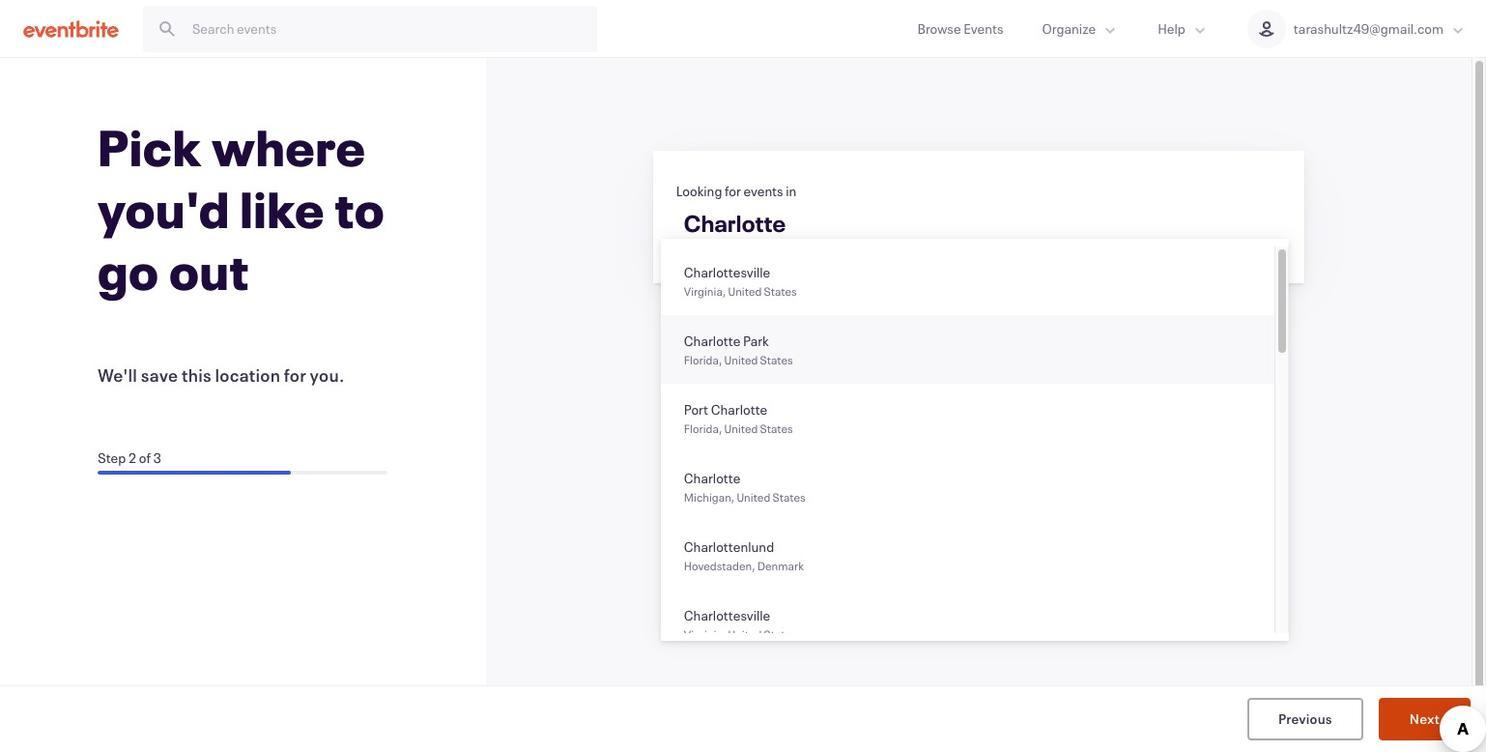 Task type: locate. For each thing, give the bounding box(es) containing it.
states up denmark
[[773, 489, 806, 505]]

charlotte park florida, united states
[[684, 332, 793, 367]]

charlotte michigan, united states
[[684, 469, 806, 505]]

charlotte right the port
[[711, 400, 768, 419]]

charlottesville virginia, united states up the park at the top
[[684, 263, 797, 299]]

1 charlottesville from the top
[[684, 263, 771, 281]]

1 vertical spatial charlottesville virginia, united states
[[684, 606, 797, 642]]

1 vertical spatial charlottesville
[[684, 606, 771, 624]]

united up the park at the top
[[728, 283, 762, 299]]

florida, inside port charlotte florida, united states
[[684, 421, 722, 436]]

port
[[684, 400, 709, 419]]

in
[[786, 182, 797, 200]]

1 horizontal spatial for
[[725, 182, 741, 200]]

charlottesville virginia, united states
[[684, 263, 797, 299], [684, 606, 797, 642]]

charlottenlund hovedstaden, denmark
[[684, 537, 804, 573]]

browse events link
[[899, 0, 1023, 57]]

port charlotte florida, united states
[[684, 400, 793, 436]]

virginia, up the charlotte park florida, united states
[[684, 283, 726, 299]]

virginia, down "hovedstaden,"
[[684, 626, 726, 642]]

2 florida, from the top
[[684, 421, 722, 436]]

0 horizontal spatial for
[[284, 363, 306, 387]]

charlottenlund
[[684, 537, 775, 556]]

where
[[212, 114, 366, 180]]

this
[[182, 363, 212, 387]]

go
[[98, 238, 159, 304]]

1 florida, from the top
[[684, 352, 722, 367]]

tarashultz49@gmail.com link
[[1229, 0, 1487, 57]]

charlottesville virginia, united states down "hovedstaden,"
[[684, 606, 797, 642]]

united right michigan,
[[737, 489, 771, 505]]

0 vertical spatial charlottesville
[[684, 263, 771, 281]]

park
[[743, 332, 769, 350]]

None text field
[[671, 202, 1288, 250]]

of
[[139, 449, 151, 467]]

for left events
[[725, 182, 741, 200]]

for
[[725, 182, 741, 200], [284, 363, 306, 387]]

2 charlottesville from the top
[[684, 606, 771, 624]]

states up charlotte michigan, united states
[[760, 421, 793, 436]]

virginia,
[[684, 283, 726, 299], [684, 626, 726, 642]]

you.
[[310, 363, 345, 387]]

florida, up the port
[[684, 352, 722, 367]]

0 vertical spatial for
[[725, 182, 741, 200]]

charlottesville up the park at the top
[[684, 263, 771, 281]]

2
[[128, 449, 137, 467]]

florida, down the port
[[684, 421, 722, 436]]

0 vertical spatial charlotte
[[684, 332, 741, 350]]

charlotte left the park at the top
[[684, 332, 741, 350]]

florida,
[[684, 352, 722, 367], [684, 421, 722, 436]]

charlottesville
[[684, 263, 771, 281], [684, 606, 771, 624]]

2 virginia, from the top
[[684, 626, 726, 642]]

progressbar image
[[98, 471, 291, 475]]

charlotte for charlotte park
[[684, 332, 741, 350]]

looking for events in
[[676, 182, 797, 200]]

save
[[141, 363, 178, 387]]

1 vertical spatial charlotte
[[711, 400, 768, 419]]

1 vertical spatial virginia,
[[684, 626, 726, 642]]

1 vertical spatial florida,
[[684, 421, 722, 436]]

denmark
[[758, 558, 804, 573]]

charlotte up michigan,
[[684, 469, 741, 487]]

states down the park at the top
[[760, 352, 793, 367]]

help link
[[1139, 0, 1229, 57]]

for left you.
[[284, 363, 306, 387]]

1 virginia, from the top
[[684, 283, 726, 299]]

step
[[98, 449, 126, 467]]

charlottesville down "hovedstaden,"
[[684, 606, 771, 624]]

0 vertical spatial virginia,
[[684, 283, 726, 299]]

0 vertical spatial florida,
[[684, 352, 722, 367]]

charlotte
[[684, 332, 741, 350], [711, 400, 768, 419], [684, 469, 741, 487]]

charlotte inside the charlotte park florida, united states
[[684, 332, 741, 350]]

states
[[764, 283, 797, 299], [760, 352, 793, 367], [760, 421, 793, 436], [773, 489, 806, 505], [764, 626, 797, 642]]

charlotte inside port charlotte florida, united states
[[711, 400, 768, 419]]

united
[[728, 283, 762, 299], [725, 352, 758, 367], [725, 421, 758, 436], [737, 489, 771, 505], [728, 626, 762, 642]]

charlotte inside charlotte michigan, united states
[[684, 469, 741, 487]]

menu
[[661, 247, 1289, 658]]

states inside charlotte michigan, united states
[[773, 489, 806, 505]]

united up charlotte michigan, united states
[[725, 421, 758, 436]]

0 vertical spatial charlottesville virginia, united states
[[684, 263, 797, 299]]

florida, inside the charlotte park florida, united states
[[684, 352, 722, 367]]

united down "hovedstaden,"
[[728, 626, 762, 642]]

we'll save this location for you.
[[98, 363, 345, 387]]

united down the park at the top
[[725, 352, 758, 367]]

2 vertical spatial charlotte
[[684, 469, 741, 487]]

previous
[[1279, 709, 1333, 727]]

browse
[[918, 19, 961, 38]]



Task type: vqa. For each thing, say whether or not it's contained in the screenshot.
bottommost for
yes



Task type: describe. For each thing, give the bounding box(es) containing it.
florida, for port
[[684, 421, 722, 436]]

3
[[153, 449, 161, 467]]

to
[[335, 176, 385, 242]]

1 charlottesville virginia, united states from the top
[[684, 263, 797, 299]]

tarashultz49@gmail.com
[[1294, 19, 1444, 38]]

united inside the charlotte park florida, united states
[[725, 352, 758, 367]]

florida, for charlotte
[[684, 352, 722, 367]]

united inside port charlotte florida, united states
[[725, 421, 758, 436]]

pick
[[98, 114, 202, 180]]

next
[[1410, 709, 1440, 727]]

states inside port charlotte florida, united states
[[760, 421, 793, 436]]

menu containing charlottesville
[[661, 247, 1289, 658]]

pick where you'd like to go out
[[98, 114, 385, 304]]

out
[[169, 238, 249, 304]]

2 charlottesville virginia, united states from the top
[[684, 606, 797, 642]]

events
[[964, 19, 1004, 38]]

previous button
[[1248, 698, 1364, 740]]

step 2 of 3
[[98, 449, 161, 467]]

you'd
[[98, 176, 230, 242]]

eventbrite image
[[23, 19, 119, 38]]

united inside charlotte michigan, united states
[[737, 489, 771, 505]]

organize
[[1043, 19, 1096, 38]]

states inside the charlotte park florida, united states
[[760, 352, 793, 367]]

browse events
[[918, 19, 1004, 38]]

states down denmark
[[764, 626, 797, 642]]

help
[[1158, 19, 1186, 38]]

charlotte for charlotte
[[684, 469, 741, 487]]

progressbar progress bar
[[98, 471, 388, 475]]

next button
[[1379, 698, 1471, 740]]

michigan,
[[684, 489, 735, 505]]

we'll
[[98, 363, 137, 387]]

location
[[215, 363, 281, 387]]

hovedstaden,
[[684, 558, 756, 573]]

1 vertical spatial for
[[284, 363, 306, 387]]

looking
[[676, 182, 723, 200]]

events
[[744, 182, 784, 200]]

organize link
[[1023, 0, 1139, 57]]

states up the park at the top
[[764, 283, 797, 299]]

like
[[240, 176, 325, 242]]

charlotte park menu item
[[661, 315, 1275, 384]]



